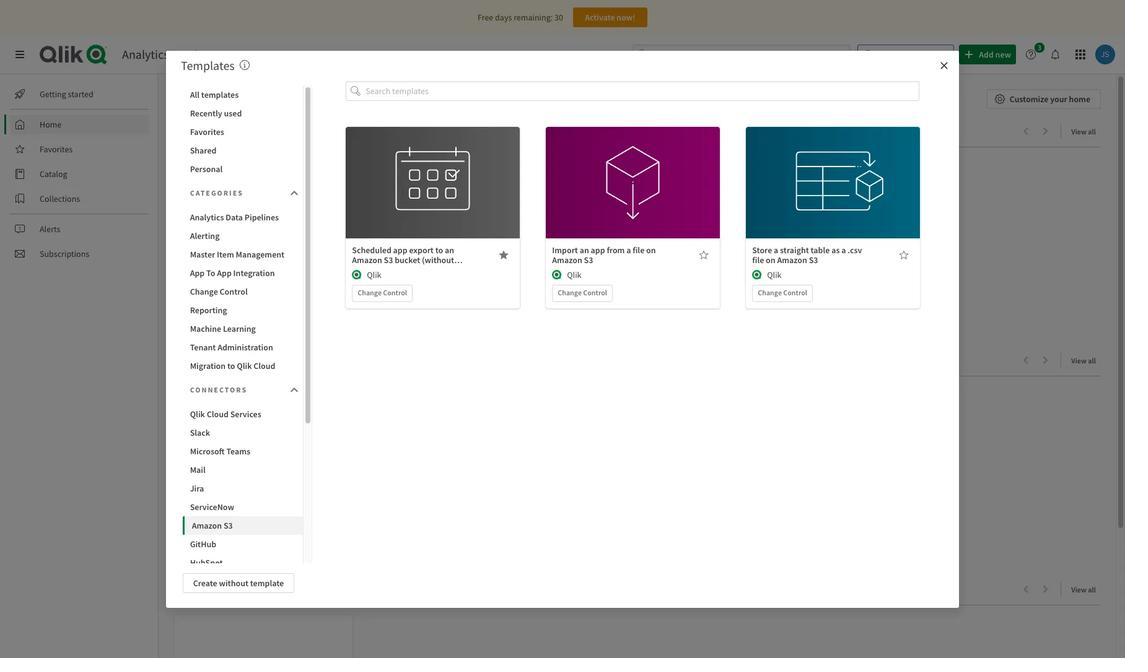 Task type: describe. For each thing, give the bounding box(es) containing it.
slack
[[190, 427, 210, 438]]

change inside button
[[190, 286, 218, 297]]

reporting
[[190, 305, 227, 316]]

all for recently used
[[1089, 356, 1096, 366]]

data)
[[352, 265, 372, 276]]

master item management button
[[183, 245, 303, 264]]

home link
[[10, 115, 149, 134]]

app to app integration button
[[183, 264, 303, 282]]

app inside "import an app from a file on amazon s3"
[[591, 245, 605, 256]]

collections
[[40, 193, 80, 205]]

30
[[555, 12, 563, 23]]

table
[[811, 245, 830, 256]]

slack button
[[183, 424, 303, 442]]

servicenow button
[[183, 498, 303, 517]]

alerting button
[[183, 227, 303, 245]]

tenant
[[190, 342, 216, 353]]

updated for recently used
[[195, 520, 222, 529]]

without
[[219, 578, 249, 589]]

app inside scheduled app export to an amazon s3 bucket (without data)
[[393, 245, 408, 256]]

3 all from the top
[[1089, 586, 1096, 595]]

learning
[[223, 323, 256, 334]]

ago for to
[[259, 290, 271, 300]]

change control for scheduled app export to an amazon s3 bucket (without data)
[[358, 288, 407, 298]]

activate
[[585, 12, 615, 23]]

hubspot button
[[183, 554, 303, 572]]

updated 10 minutes ago for recently
[[195, 520, 271, 529]]

jira
[[190, 483, 204, 494]]

to for migration to qlik cloud
[[227, 360, 235, 372]]

close image
[[940, 60, 949, 70]]

3 a from the left
[[842, 245, 846, 256]]

recently updated link
[[191, 583, 289, 598]]

an inside scheduled app export to an amazon s3 bucket (without data)
[[445, 245, 454, 256]]

control for scheduled app export to an amazon s3 bucket (without data)
[[383, 288, 407, 298]]

cloud inside button
[[207, 409, 229, 420]]

personal element
[[253, 259, 273, 279]]

analytics data pipelines button
[[183, 208, 303, 227]]

amazon inside scheduled app export to an amazon s3 bucket (without data)
[[352, 255, 382, 266]]

ask insight advisor
[[878, 49, 949, 60]]

searchbar element
[[634, 44, 851, 65]]

favorites link
[[10, 139, 149, 159]]

explore
[[255, 124, 296, 139]]

master
[[190, 249, 215, 260]]

getting started
[[40, 89, 93, 100]]

s3 inside button
[[224, 520, 233, 531]]

remaining:
[[514, 12, 553, 23]]

jira button
[[183, 479, 303, 498]]

change control for import an app from a file on amazon s3
[[558, 288, 607, 298]]

hubspot
[[190, 557, 223, 569]]

alerting
[[190, 230, 220, 241]]

use template for to
[[409, 164, 458, 175]]

customize your home
[[1010, 94, 1091, 105]]

1 app from the left
[[190, 267, 205, 279]]

view all for recently used
[[1072, 356, 1096, 366]]

recently updated
[[191, 583, 284, 598]]

3 view from the top
[[1072, 586, 1087, 595]]

started
[[68, 89, 93, 100]]

updated
[[239, 583, 284, 598]]

analytics to explore link
[[191, 124, 300, 139]]

change for store a straight table as a .csv file on amazon s3
[[758, 288, 782, 298]]

analytics for analytics to explore
[[191, 124, 239, 139]]

master item management
[[190, 249, 285, 260]]

now!
[[617, 12, 636, 23]]

add to favorites image for .csv
[[899, 250, 909, 260]]

shared
[[190, 145, 217, 156]]

an inside "import an app from a file on amazon s3"
[[580, 245, 589, 256]]

close sidebar menu image
[[15, 50, 25, 59]]

minutes for used
[[233, 520, 258, 529]]

home
[[1069, 94, 1091, 105]]

all for analytics to explore
[[1089, 127, 1096, 136]]

qlik image for scheduled app export to an amazon s3 bucket (without data)
[[352, 270, 362, 280]]

home main content
[[154, 74, 1126, 659]]

catalog
[[40, 169, 67, 180]]

amazon s3 button
[[183, 517, 303, 535]]

use template button for table
[[795, 159, 872, 179]]

export
[[409, 245, 434, 256]]

integration
[[233, 267, 275, 279]]

details button for table
[[795, 187, 872, 206]]

amazon inside "import an app from a file on amazon s3"
[[552, 255, 582, 266]]

details for table
[[821, 191, 846, 202]]

mail
[[190, 465, 206, 476]]

personal
[[190, 163, 223, 174]]

app up amazon s3
[[200, 506, 214, 518]]

app up reporting
[[200, 277, 214, 288]]

change control inside button
[[190, 286, 248, 297]]

use template button for to
[[394, 159, 472, 179]]

subscriptions link
[[10, 244, 149, 264]]

jacob simon element for recently used
[[182, 519, 193, 530]]

change for scheduled app export to an amazon s3 bucket (without data)
[[358, 288, 382, 298]]

administration
[[218, 342, 273, 353]]

ago for used
[[259, 520, 271, 529]]

details button for from
[[595, 187, 672, 206]]

use template for table
[[809, 164, 858, 175]]

view all link for recently used
[[1072, 353, 1101, 368]]

getting
[[40, 89, 66, 100]]

microsoft
[[190, 446, 225, 457]]

subscriptions
[[40, 249, 89, 260]]

qlik for bucket
[[367, 270, 382, 281]]

use for app
[[609, 164, 622, 175]]

machine
[[190, 323, 221, 334]]

qlik inside button
[[190, 409, 205, 420]]

alerts
[[40, 224, 60, 235]]

pipelines
[[245, 212, 279, 223]]

machine learning button
[[183, 319, 303, 338]]

amazon inside button
[[192, 520, 222, 531]]

servicenow
[[190, 502, 234, 513]]

reporting button
[[183, 301, 303, 319]]

control inside button
[[220, 286, 248, 297]]

(without
[[422, 255, 454, 266]]

analytics for analytics data pipelines
[[190, 212, 224, 223]]

qlik cloud services button
[[183, 405, 303, 424]]

jacob simon element for analytics to explore
[[182, 289, 193, 301]]

Search text field
[[653, 44, 851, 65]]

template inside "button"
[[250, 578, 284, 589]]

migration
[[190, 360, 226, 372]]

template for a
[[624, 164, 658, 175]]

as
[[832, 245, 840, 256]]

qlik image for store a straight table as a .csv file on amazon s3
[[753, 270, 763, 280]]

create without template
[[193, 578, 284, 589]]

favorites inside button
[[190, 126, 224, 137]]

migration to qlik cloud button
[[183, 357, 303, 375]]

used inside button
[[224, 108, 242, 119]]

10 for analytics
[[224, 290, 231, 300]]

recently used link
[[191, 353, 270, 369]]

0 horizontal spatial services
[[171, 46, 214, 62]]

data
[[226, 212, 243, 223]]

personal button
[[183, 160, 303, 178]]

qlik image for import an app from a file on amazon s3
[[552, 270, 562, 280]]

add to favorites image for on
[[699, 250, 709, 260]]

alerts link
[[10, 219, 149, 239]]



Task type: vqa. For each thing, say whether or not it's contained in the screenshot.
sheets,
no



Task type: locate. For each thing, give the bounding box(es) containing it.
templates
[[181, 57, 235, 73]]

2 vertical spatial view
[[1072, 586, 1087, 595]]

0 horizontal spatial cloud
[[207, 409, 229, 420]]

minutes
[[233, 290, 258, 300], [233, 520, 258, 529]]

favorites up the shared
[[190, 126, 224, 137]]

1 vertical spatial home
[[40, 119, 62, 130]]

change control down data)
[[358, 288, 407, 298]]

1 vertical spatial analytics
[[191, 124, 239, 139]]

to up shared button
[[242, 124, 253, 139]]

qlik for amazon
[[567, 270, 582, 281]]

add to favorites image right .csv
[[899, 250, 909, 260]]

all templates
[[190, 89, 239, 100]]

2 vertical spatial view all link
[[1072, 582, 1101, 597]]

used down 'all templates' button
[[224, 108, 242, 119]]

qlik image down import
[[552, 270, 562, 280]]

template
[[424, 164, 458, 175], [624, 164, 658, 175], [824, 164, 858, 175], [250, 578, 284, 589]]

days
[[495, 12, 512, 23]]

3 details from the left
[[821, 191, 846, 202]]

recently for recently updated link
[[191, 583, 237, 598]]

2 jacob simon element from the top
[[182, 519, 193, 530]]

ask
[[878, 49, 892, 60]]

change down import
[[558, 288, 582, 298]]

0 horizontal spatial use
[[409, 164, 422, 175]]

1 vertical spatial ago
[[259, 520, 271, 529]]

from
[[607, 245, 625, 256]]

change control for store a straight table as a .csv file on amazon s3
[[758, 288, 808, 298]]

0 horizontal spatial file
[[633, 245, 645, 256]]

0 horizontal spatial on
[[646, 245, 656, 256]]

first for recently used
[[182, 506, 198, 518]]

1 all from the top
[[1089, 127, 1096, 136]]

0 horizontal spatial app
[[190, 267, 205, 279]]

categories
[[190, 188, 244, 197]]

s3 inside scheduled app export to an amazon s3 bucket (without data)
[[384, 255, 393, 266]]

1 10 from the top
[[224, 290, 231, 300]]

an right export
[[445, 245, 454, 256]]

0 horizontal spatial use template button
[[394, 159, 472, 179]]

machine learning
[[190, 323, 256, 334]]

0 vertical spatial 10
[[224, 290, 231, 300]]

first app up jacob simon icon
[[182, 506, 214, 518]]

first up jacob simon icon
[[182, 506, 198, 518]]

scheduled
[[352, 245, 392, 256]]

change down data)
[[358, 288, 382, 298]]

1 details button from the left
[[394, 187, 472, 206]]

migration to qlik cloud
[[190, 360, 275, 372]]

home inside navigation pane element
[[40, 119, 62, 130]]

activate now!
[[585, 12, 636, 23]]

updated down the servicenow
[[195, 520, 222, 529]]

home inside main content
[[174, 89, 212, 108]]

ago
[[259, 290, 271, 300], [259, 520, 271, 529]]

change
[[190, 286, 218, 297], [358, 288, 382, 298], [558, 288, 582, 298], [758, 288, 782, 298]]

2 horizontal spatial use template
[[809, 164, 858, 175]]

microsoft teams button
[[183, 442, 303, 461]]

2 horizontal spatial details
[[821, 191, 846, 202]]

change control down straight on the top of page
[[758, 288, 808, 298]]

use template for from
[[609, 164, 658, 175]]

app left from
[[591, 245, 605, 256]]

0 vertical spatial first
[[182, 277, 198, 288]]

0 horizontal spatial add to favorites image
[[699, 250, 709, 260]]

3 use from the left
[[809, 164, 823, 175]]

control for import an app from a file on amazon s3
[[583, 288, 607, 298]]

2 horizontal spatial a
[[842, 245, 846, 256]]

qlik down scheduled
[[367, 270, 382, 281]]

analytics inside 'button'
[[190, 212, 224, 223]]

1 vertical spatial services
[[230, 409, 261, 420]]

analytics data pipelines
[[190, 212, 279, 223]]

all templates button
[[183, 85, 303, 104]]

0 vertical spatial cloud
[[254, 360, 275, 372]]

control down scheduled app export to an amazon s3 bucket (without data)
[[383, 288, 407, 298]]

services up all
[[171, 46, 214, 62]]

view for recently used
[[1072, 356, 1087, 366]]

0 vertical spatial first app
[[182, 277, 214, 288]]

2 vertical spatial recently
[[191, 583, 237, 598]]

0 horizontal spatial qlik image
[[352, 270, 362, 280]]

1 horizontal spatial app
[[217, 267, 232, 279]]

3 view all from the top
[[1072, 586, 1096, 595]]

first up jacob simon image at left
[[182, 277, 198, 288]]

details button up from
[[595, 187, 672, 206]]

2 vertical spatial to
[[227, 360, 235, 372]]

bucket
[[395, 255, 420, 266]]

view for analytics to explore
[[1072, 127, 1087, 136]]

0 vertical spatial view
[[1072, 127, 1087, 136]]

recently used inside button
[[190, 108, 242, 119]]

change down store
[[758, 288, 782, 298]]

cloud down administration
[[254, 360, 275, 372]]

change up reporting
[[190, 286, 218, 297]]

amazon up github
[[192, 520, 222, 531]]

all
[[190, 89, 200, 100]]

1 vertical spatial first app
[[182, 506, 214, 518]]

customize your home button
[[987, 89, 1101, 109]]

to for analytics to explore
[[242, 124, 253, 139]]

template for as
[[824, 164, 858, 175]]

0 vertical spatial updated
[[195, 290, 222, 300]]

minutes for to
[[233, 290, 258, 300]]

analytics services
[[122, 46, 214, 62]]

qlik down import
[[567, 270, 582, 281]]

1 horizontal spatial favorites
[[190, 126, 224, 137]]

control for store a straight table as a .csv file on amazon s3
[[784, 288, 808, 298]]

use
[[409, 164, 422, 175], [609, 164, 622, 175], [809, 164, 823, 175]]

github button
[[183, 535, 303, 554]]

details up from
[[621, 191, 646, 202]]

updated for analytics to explore
[[195, 290, 222, 300]]

to right export
[[436, 245, 443, 256]]

0 vertical spatial view all
[[1072, 127, 1096, 136]]

1 an from the left
[[445, 245, 454, 256]]

ago down servicenow button
[[259, 520, 271, 529]]

updated 10 minutes ago down servicenow button
[[195, 520, 271, 529]]

file left straight on the top of page
[[753, 255, 764, 266]]

2 details button from the left
[[595, 187, 672, 206]]

0 vertical spatial updated 10 minutes ago
[[195, 290, 271, 300]]

home down getting
[[40, 119, 62, 130]]

jacob simon element up reporting
[[182, 289, 193, 301]]

1 horizontal spatial an
[[580, 245, 589, 256]]

control down store a straight table as a .csv file on amazon s3
[[784, 288, 808, 298]]

updated
[[195, 290, 222, 300], [195, 520, 222, 529]]

2 horizontal spatial use template button
[[795, 159, 872, 179]]

to inside home main content
[[242, 124, 253, 139]]

collections link
[[10, 189, 149, 209]]

updated 10 minutes ago
[[195, 290, 271, 300], [195, 520, 271, 529]]

change for import an app from a file on amazon s3
[[558, 288, 582, 298]]

recently used inside home main content
[[191, 353, 265, 369]]

1 vertical spatial view
[[1072, 356, 1087, 366]]

amazon
[[352, 255, 382, 266], [552, 255, 582, 266], [777, 255, 807, 266], [192, 520, 222, 531]]

2 use template from the left
[[609, 164, 658, 175]]

favorites button
[[183, 122, 303, 141]]

1 vertical spatial first
[[182, 506, 198, 518]]

10
[[224, 290, 231, 300], [224, 520, 231, 529]]

2 use template button from the left
[[595, 159, 672, 179]]

1 add to favorites image from the left
[[699, 250, 709, 260]]

qlik for file
[[767, 270, 782, 281]]

3 details button from the left
[[795, 187, 872, 206]]

2 view all from the top
[[1072, 356, 1096, 366]]

tenant administration button
[[183, 338, 303, 357]]

2 app from the left
[[217, 267, 232, 279]]

0 horizontal spatial home
[[40, 119, 62, 130]]

control down app to app integration
[[220, 286, 248, 297]]

2 use from the left
[[609, 164, 622, 175]]

app left to on the top left
[[190, 267, 205, 279]]

1 horizontal spatial use
[[609, 164, 622, 175]]

change control down to on the top left
[[190, 286, 248, 297]]

details up as
[[821, 191, 846, 202]]

to inside scheduled app export to an amazon s3 bucket (without data)
[[436, 245, 443, 256]]

qlik image
[[352, 270, 362, 280], [552, 270, 562, 280], [753, 270, 763, 280]]

2 updated 10 minutes ago from the top
[[195, 520, 271, 529]]

details button up export
[[394, 187, 472, 206]]

1 view from the top
[[1072, 127, 1087, 136]]

recently used down tenant administration
[[191, 353, 265, 369]]

1 horizontal spatial a
[[774, 245, 779, 256]]

home down the templates at the left of page
[[174, 89, 212, 108]]

2 a from the left
[[774, 245, 779, 256]]

1 minutes from the top
[[233, 290, 258, 300]]

1 vertical spatial used
[[239, 353, 265, 369]]

3 view all link from the top
[[1072, 582, 1101, 597]]

customize
[[1010, 94, 1049, 105]]

store
[[753, 245, 772, 256]]

2 details from the left
[[621, 191, 646, 202]]

services inside button
[[230, 409, 261, 420]]

recently for recently used link
[[191, 353, 237, 369]]

cloud inside button
[[254, 360, 275, 372]]

jacob simon element up github
[[182, 519, 193, 530]]

a right from
[[627, 245, 631, 256]]

ask insight advisor button
[[858, 45, 955, 64]]

2 vertical spatial all
[[1089, 586, 1096, 595]]

0 horizontal spatial favorites
[[40, 144, 73, 155]]

file inside store a straight table as a .csv file on amazon s3
[[753, 255, 764, 266]]

10 for recently
[[224, 520, 231, 529]]

2 all from the top
[[1089, 356, 1096, 366]]

app left export
[[393, 245, 408, 256]]

0 horizontal spatial a
[[627, 245, 631, 256]]

1 use from the left
[[409, 164, 422, 175]]

1 horizontal spatial qlik image
[[552, 270, 562, 280]]

1 vertical spatial updated
[[195, 520, 222, 529]]

10 up reporting button
[[224, 290, 231, 300]]

1 ago from the top
[[259, 290, 271, 300]]

tenant administration
[[190, 342, 273, 353]]

amazon left table
[[777, 255, 807, 266]]

1 horizontal spatial home
[[174, 89, 212, 108]]

change control down "import an app from a file on amazon s3"
[[558, 288, 607, 298]]

use template button for from
[[595, 159, 672, 179]]

updated 10 minutes ago up reporting button
[[195, 290, 271, 300]]

0 vertical spatial used
[[224, 108, 242, 119]]

1 qlik image from the left
[[352, 270, 362, 280]]

categories button
[[183, 181, 303, 205]]

1 first from the top
[[182, 277, 198, 288]]

services up the slack button
[[230, 409, 261, 420]]

shared button
[[183, 141, 303, 160]]

2 first from the top
[[182, 506, 198, 518]]

1 vertical spatial favorites
[[40, 144, 73, 155]]

your
[[1051, 94, 1068, 105]]

1 first app from the top
[[182, 277, 214, 288]]

1 vertical spatial view all
[[1072, 356, 1096, 366]]

1 vertical spatial to
[[436, 245, 443, 256]]

1 vertical spatial all
[[1089, 356, 1096, 366]]

2 10 from the top
[[224, 520, 231, 529]]

view all for analytics to explore
[[1072, 127, 1096, 136]]

app to app integration
[[190, 267, 275, 279]]

catalog link
[[10, 164, 149, 184]]

0 vertical spatial analytics
[[122, 46, 169, 62]]

cloud
[[254, 360, 275, 372], [207, 409, 229, 420]]

control
[[220, 286, 248, 297], [383, 288, 407, 298], [583, 288, 607, 298], [784, 288, 808, 298]]

view
[[1072, 127, 1087, 136], [1072, 356, 1087, 366], [1072, 586, 1087, 595]]

s3 inside "import an app from a file on amazon s3"
[[584, 255, 593, 266]]

2 view from the top
[[1072, 356, 1087, 366]]

2 minutes from the top
[[233, 520, 258, 529]]

1 vertical spatial updated 10 minutes ago
[[195, 520, 271, 529]]

s3 left the bucket
[[384, 255, 393, 266]]

2 add to favorites image from the left
[[899, 250, 909, 260]]

1 vertical spatial minutes
[[233, 520, 258, 529]]

2 view all link from the top
[[1072, 353, 1101, 368]]

details for to
[[420, 191, 446, 202]]

1 horizontal spatial cloud
[[254, 360, 275, 372]]

1 view all from the top
[[1072, 127, 1096, 136]]

2 horizontal spatial to
[[436, 245, 443, 256]]

a right as
[[842, 245, 846, 256]]

updated 10 minutes ago for analytics
[[195, 290, 271, 300]]

qlik inside button
[[237, 360, 252, 372]]

2 an from the left
[[580, 245, 589, 256]]

management
[[236, 249, 285, 260]]

item
[[217, 249, 234, 260]]

templates are pre-built automations that help you automate common business workflows. get started by selecting one of the pre-built templates or choose the blank canvas to build an automation from scratch. image
[[240, 60, 250, 70]]

qlik cloud services
[[190, 409, 261, 420]]

0 vertical spatial recently used
[[190, 108, 242, 119]]

qlik
[[367, 270, 382, 281], [567, 270, 582, 281], [767, 270, 782, 281], [237, 360, 252, 372], [190, 409, 205, 420]]

recently used down all templates
[[190, 108, 242, 119]]

0 horizontal spatial an
[[445, 245, 454, 256]]

used
[[224, 108, 242, 119], [239, 353, 265, 369]]

1 horizontal spatial file
[[753, 255, 764, 266]]

1 vertical spatial recently used
[[191, 353, 265, 369]]

0 vertical spatial home
[[174, 89, 212, 108]]

store a straight table as a .csv file on amazon s3
[[753, 245, 862, 266]]

1 horizontal spatial details button
[[595, 187, 672, 206]]

3 use template from the left
[[809, 164, 858, 175]]

0 vertical spatial all
[[1089, 127, 1096, 136]]

to down tenant administration
[[227, 360, 235, 372]]

first app for recently used
[[182, 506, 214, 518]]

favorites inside navigation pane element
[[40, 144, 73, 155]]

1 updated 10 minutes ago from the top
[[195, 290, 271, 300]]

jacob simon image
[[182, 519, 193, 530]]

amazon s3
[[192, 520, 233, 531]]

0 vertical spatial services
[[171, 46, 214, 62]]

analytics to explore
[[191, 124, 296, 139]]

analytics for analytics services
[[122, 46, 169, 62]]

1 horizontal spatial details
[[621, 191, 646, 202]]

2 horizontal spatial details button
[[795, 187, 872, 206]]

app right to on the top left
[[217, 267, 232, 279]]

1 use template from the left
[[409, 164, 458, 175]]

ago down the integration
[[259, 290, 271, 300]]

scheduled app export to an amazon s3 bucket (without data)
[[352, 245, 454, 276]]

1 updated from the top
[[195, 290, 222, 300]]

on left straight on the top of page
[[766, 255, 776, 266]]

use for export
[[409, 164, 422, 175]]

getting started link
[[10, 84, 149, 104]]

a inside "import an app from a file on amazon s3"
[[627, 245, 631, 256]]

move collection image
[[174, 584, 186, 596]]

s3 right import
[[584, 255, 593, 266]]

1 vertical spatial 10
[[224, 520, 231, 529]]

amazon left the bucket
[[352, 255, 382, 266]]

0 horizontal spatial use template
[[409, 164, 458, 175]]

1 vertical spatial recently
[[191, 353, 237, 369]]

.csv
[[848, 245, 862, 256]]

3 qlik image from the left
[[753, 270, 763, 280]]

0 vertical spatial favorites
[[190, 126, 224, 137]]

Search templates text field
[[366, 81, 920, 101]]

1 view all link from the top
[[1072, 123, 1101, 139]]

minutes down servicenow button
[[233, 520, 258, 529]]

2 ago from the top
[[259, 520, 271, 529]]

file inside "import an app from a file on amazon s3"
[[633, 245, 645, 256]]

analytics
[[122, 46, 169, 62], [191, 124, 239, 139], [190, 212, 224, 223]]

updated up reporting
[[195, 290, 222, 300]]

templates are pre-built automations that help you automate common business workflows. get started by selecting one of the pre-built templates or choose the blank canvas to build an automation from scratch. tooltip
[[240, 57, 250, 73]]

minutes up reporting button
[[233, 290, 258, 300]]

10 down the servicenow
[[224, 520, 231, 529]]

first app up jacob simon image at left
[[182, 277, 214, 288]]

qlik up slack
[[190, 409, 205, 420]]

amazon left from
[[552, 255, 582, 266]]

analytics services element
[[122, 46, 214, 62]]

create without template button
[[183, 574, 294, 593]]

2 updated from the top
[[195, 520, 222, 529]]

1 a from the left
[[627, 245, 631, 256]]

an right import
[[580, 245, 589, 256]]

a right store
[[774, 245, 779, 256]]

navigation pane element
[[0, 79, 158, 269]]

1 use template button from the left
[[394, 159, 472, 179]]

on inside store a straight table as a .csv file on amazon s3
[[766, 255, 776, 266]]

qlik image down store
[[753, 270, 763, 280]]

0 horizontal spatial details button
[[394, 187, 472, 206]]

1 horizontal spatial use template button
[[595, 159, 672, 179]]

add to favorites image left store
[[699, 250, 709, 260]]

0 vertical spatial to
[[242, 124, 253, 139]]

change control button
[[183, 282, 303, 301]]

remove from favorites image
[[499, 250, 509, 260]]

s3 inside store a straight table as a .csv file on amazon s3
[[809, 255, 818, 266]]

first app for analytics to explore
[[182, 277, 214, 288]]

3 use template button from the left
[[795, 159, 872, 179]]

jacob simon element
[[182, 289, 193, 301], [182, 519, 193, 530]]

use template
[[409, 164, 458, 175], [609, 164, 658, 175], [809, 164, 858, 175]]

view all link
[[1072, 123, 1101, 139], [1072, 353, 1101, 368], [1072, 582, 1101, 597]]

2 horizontal spatial qlik image
[[753, 270, 763, 280]]

2 horizontal spatial use
[[809, 164, 823, 175]]

2 first app from the top
[[182, 506, 214, 518]]

used inside home main content
[[239, 353, 265, 369]]

to
[[206, 267, 215, 279]]

used down administration
[[239, 353, 265, 369]]

qlik down administration
[[237, 360, 252, 372]]

2 vertical spatial view all
[[1072, 586, 1096, 595]]

github
[[190, 539, 216, 550]]

1 vertical spatial jacob simon element
[[182, 519, 193, 530]]

s3
[[384, 255, 393, 266], [584, 255, 593, 266], [809, 255, 818, 266], [224, 520, 233, 531]]

amazon inside store a straight table as a .csv file on amazon s3
[[777, 255, 807, 266]]

0 vertical spatial jacob simon element
[[182, 289, 193, 301]]

2 qlik image from the left
[[552, 270, 562, 280]]

1 horizontal spatial add to favorites image
[[899, 250, 909, 260]]

1 horizontal spatial on
[[766, 255, 776, 266]]

favorites up catalog
[[40, 144, 73, 155]]

first for analytics to explore
[[182, 277, 198, 288]]

activate now! link
[[573, 7, 648, 27]]

1 vertical spatial cloud
[[207, 409, 229, 420]]

change control
[[190, 286, 248, 297], [358, 288, 407, 298], [558, 288, 607, 298], [758, 288, 808, 298]]

free
[[478, 12, 494, 23]]

0 vertical spatial recently
[[190, 108, 222, 119]]

details for from
[[621, 191, 646, 202]]

s3 left as
[[809, 255, 818, 266]]

qlik down store
[[767, 270, 782, 281]]

connectors button
[[183, 378, 303, 403]]

0 vertical spatial ago
[[259, 290, 271, 300]]

view all link for analytics to explore
[[1072, 123, 1101, 139]]

details up export
[[420, 191, 446, 202]]

to inside button
[[227, 360, 235, 372]]

use for straight
[[809, 164, 823, 175]]

create
[[193, 578, 217, 589]]

details button for to
[[394, 187, 472, 206]]

0 vertical spatial minutes
[[233, 290, 258, 300]]

all
[[1089, 127, 1096, 136], [1089, 356, 1096, 366], [1089, 586, 1096, 595]]

on
[[646, 245, 656, 256], [766, 255, 776, 266]]

mail button
[[183, 461, 303, 479]]

s3 up github button
[[224, 520, 233, 531]]

recently inside button
[[190, 108, 222, 119]]

free days remaining: 30
[[478, 12, 563, 23]]

2 vertical spatial analytics
[[190, 212, 224, 223]]

details button up as
[[795, 187, 872, 206]]

1 jacob simon element from the top
[[182, 289, 193, 301]]

connectors
[[190, 385, 247, 394]]

teams
[[226, 446, 250, 457]]

1 details from the left
[[420, 191, 446, 202]]

analytics inside home main content
[[191, 124, 239, 139]]

add to favorites image
[[699, 250, 709, 260], [899, 250, 909, 260]]

1 horizontal spatial use template
[[609, 164, 658, 175]]

straight
[[780, 245, 809, 256]]

on right from
[[646, 245, 656, 256]]

1 vertical spatial view all link
[[1072, 353, 1101, 368]]

template for an
[[424, 164, 458, 175]]

0 horizontal spatial to
[[227, 360, 235, 372]]

jacob simon image
[[182, 289, 193, 301]]

0 horizontal spatial details
[[420, 191, 446, 202]]

1 horizontal spatial services
[[230, 409, 261, 420]]

templates
[[201, 89, 239, 100]]

cloud down "connectors"
[[207, 409, 229, 420]]

to
[[242, 124, 253, 139], [436, 245, 443, 256], [227, 360, 235, 372]]

insight
[[893, 49, 919, 60]]

qlik image down scheduled
[[352, 270, 362, 280]]

control down "import an app from a file on amazon s3"
[[583, 288, 607, 298]]

file right from
[[633, 245, 645, 256]]

1 horizontal spatial to
[[242, 124, 253, 139]]

0 vertical spatial view all link
[[1072, 123, 1101, 139]]

favorites
[[190, 126, 224, 137], [40, 144, 73, 155]]

on inside "import an app from a file on amazon s3"
[[646, 245, 656, 256]]



